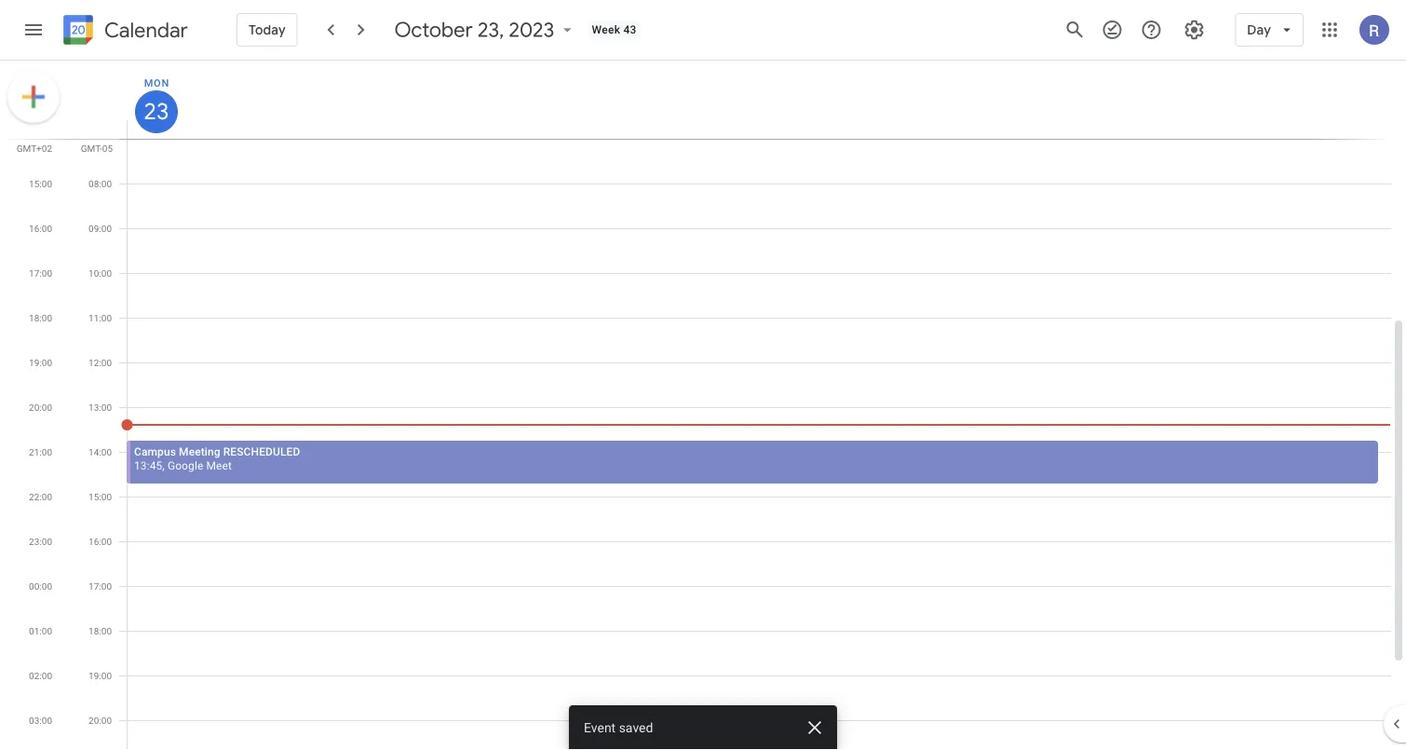 Task type: describe. For each thing, give the bounding box(es) containing it.
2023
[[509, 17, 555, 43]]

01:00
[[29, 625, 52, 636]]

,
[[162, 459, 165, 472]]

1 vertical spatial 18:00
[[89, 625, 112, 636]]

meeting
[[179, 445, 221, 458]]

1 vertical spatial 17:00
[[89, 580, 112, 592]]

october 23, 2023 button
[[387, 17, 585, 43]]

calendar heading
[[101, 17, 188, 43]]

monday, october 23, today element
[[135, 90, 178, 133]]

03:00
[[29, 715, 52, 726]]

today button
[[237, 7, 298, 52]]

13:00
[[89, 402, 112, 413]]

02:00
[[29, 670, 52, 681]]

23:00
[[29, 536, 52, 547]]

day
[[1248, 21, 1272, 38]]

0 vertical spatial 17:00
[[29, 267, 52, 279]]

rescheduled
[[223, 445, 300, 458]]

calendar element
[[60, 11, 188, 52]]

0 vertical spatial 18:00
[[29, 312, 52, 323]]

22:00
[[29, 491, 52, 502]]

43
[[624, 23, 637, 36]]

07:00
[[89, 133, 112, 144]]

23 grid
[[0, 61, 1407, 750]]

1 vertical spatial 20:00
[[89, 715, 112, 726]]

0 vertical spatial 14:00
[[29, 133, 52, 144]]

october 23, 2023
[[395, 17, 555, 43]]

gmt+02
[[17, 143, 52, 154]]

meet
[[206, 459, 232, 472]]

day button
[[1236, 7, 1304, 52]]

saved
[[619, 720, 653, 735]]

campus meeting rescheduled 13:45 , google meet
[[134, 445, 300, 472]]



Task type: locate. For each thing, give the bounding box(es) containing it.
16:00 left the 09:00
[[29, 223, 52, 234]]

19:00 left the 12:00
[[29, 357, 52, 368]]

19:00 right 02:00 in the bottom of the page
[[89, 670, 112, 681]]

1 vertical spatial 15:00
[[89, 491, 112, 502]]

event
[[584, 720, 616, 735]]

1 horizontal spatial 20:00
[[89, 715, 112, 726]]

google
[[168, 459, 203, 472]]

17:00 left 10:00
[[29, 267, 52, 279]]

14:00 down 13:00
[[89, 446, 112, 457]]

15:00 down gmt+02
[[29, 178, 52, 189]]

09:00
[[89, 223, 112, 234]]

0 vertical spatial 15:00
[[29, 178, 52, 189]]

0 horizontal spatial 18:00
[[29, 312, 52, 323]]

20:00 right 03:00
[[89, 715, 112, 726]]

0 horizontal spatial 16:00
[[29, 223, 52, 234]]

17:00 right 00:00 on the left bottom of the page
[[89, 580, 112, 592]]

0 vertical spatial 20:00
[[29, 402, 52, 413]]

16:00 right 23:00
[[89, 536, 112, 547]]

week 43
[[592, 23, 637, 36]]

20:00 up 21:00
[[29, 402, 52, 413]]

0 horizontal spatial 15:00
[[29, 178, 52, 189]]

14:00
[[29, 133, 52, 144], [89, 446, 112, 457]]

15:00
[[29, 178, 52, 189], [89, 491, 112, 502]]

13:45
[[134, 459, 162, 472]]

08:00
[[89, 178, 112, 189]]

gmt-
[[81, 143, 102, 154]]

1 horizontal spatial 16:00
[[89, 536, 112, 547]]

19:00
[[29, 357, 52, 368], [89, 670, 112, 681]]

00:00
[[29, 580, 52, 592]]

settings menu image
[[1184, 19, 1206, 41]]

23
[[143, 97, 168, 126]]

mon 23
[[143, 77, 170, 126]]

0 horizontal spatial 17:00
[[29, 267, 52, 279]]

18:00 left 11:00
[[29, 312, 52, 323]]

1 horizontal spatial 19:00
[[89, 670, 112, 681]]

23,
[[478, 17, 504, 43]]

campus
[[134, 445, 176, 458]]

17:00
[[29, 267, 52, 279], [89, 580, 112, 592]]

week
[[592, 23, 621, 36]]

1 horizontal spatial 14:00
[[89, 446, 112, 457]]

0 vertical spatial 19:00
[[29, 357, 52, 368]]

1 horizontal spatial 17:00
[[89, 580, 112, 592]]

14:00 left gmt-
[[29, 133, 52, 144]]

18:00
[[29, 312, 52, 323], [89, 625, 112, 636]]

1 vertical spatial 19:00
[[89, 670, 112, 681]]

23 column header
[[127, 61, 1392, 139]]

21:00
[[29, 446, 52, 457]]

mon
[[144, 77, 170, 89]]

1 horizontal spatial 18:00
[[89, 625, 112, 636]]

gmt-05
[[81, 143, 113, 154]]

calendar
[[104, 17, 188, 43]]

11:00
[[89, 312, 112, 323]]

0 horizontal spatial 20:00
[[29, 402, 52, 413]]

18:00 right the 01:00
[[89, 625, 112, 636]]

main drawer image
[[22, 19, 45, 41]]

20:00
[[29, 402, 52, 413], [89, 715, 112, 726]]

0 vertical spatial 16:00
[[29, 223, 52, 234]]

0 horizontal spatial 19:00
[[29, 357, 52, 368]]

october
[[395, 17, 473, 43]]

1 horizontal spatial 15:00
[[89, 491, 112, 502]]

1 vertical spatial 14:00
[[89, 446, 112, 457]]

10:00
[[89, 267, 112, 279]]

05
[[102, 143, 113, 154]]

today
[[249, 21, 286, 38]]

12:00
[[89, 357, 112, 368]]

16:00
[[29, 223, 52, 234], [89, 536, 112, 547]]

0 horizontal spatial 14:00
[[29, 133, 52, 144]]

1 vertical spatial 16:00
[[89, 536, 112, 547]]

15:00 right the 22:00
[[89, 491, 112, 502]]

event saved
[[584, 720, 653, 735]]



Task type: vqa. For each thing, say whether or not it's contained in the screenshot.
22:00
yes



